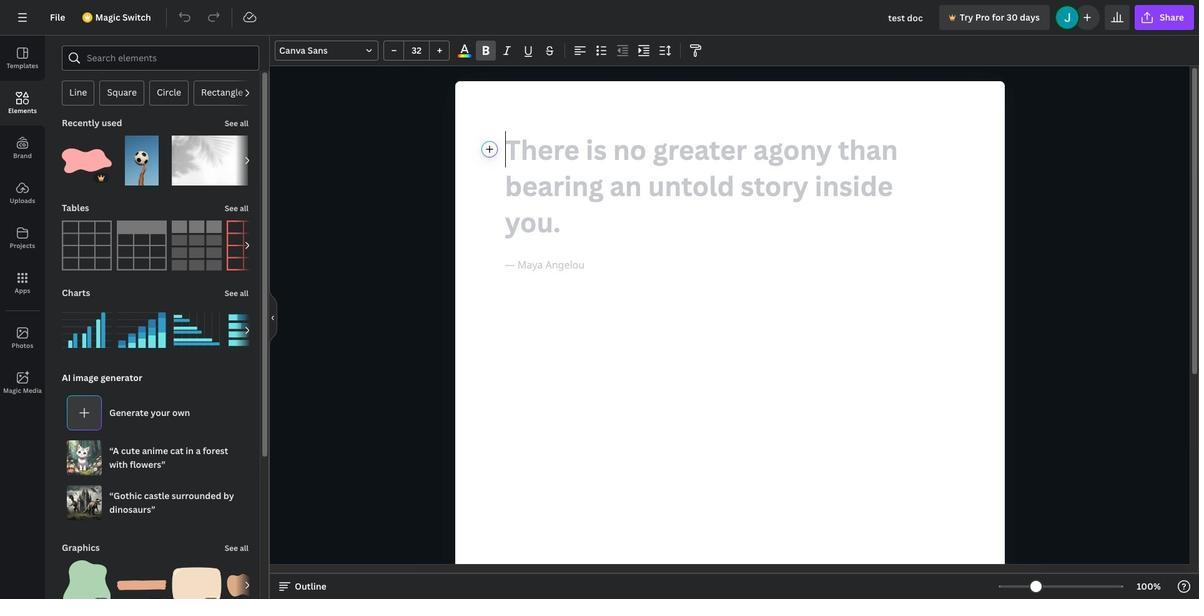 Task type: vqa. For each thing, say whether or not it's contained in the screenshot.
the bottom a
no



Task type: describe. For each thing, give the bounding box(es) containing it.
shadow of tropical leaves image
[[172, 136, 248, 186]]

hand balancing a football image
[[117, 136, 167, 186]]

side panel tab list
[[0, 36, 45, 405]]

– – number field
[[408, 44, 425, 56]]

2 add this table to the canvas image from the left
[[117, 221, 167, 270]]

green blob shape image
[[62, 560, 112, 599]]

abstract shape illustration image
[[117, 560, 167, 599]]

0 vertical spatial wiggly abstract shape image
[[62, 136, 112, 186]]

hide image
[[269, 287, 277, 347]]

3 add this table to the canvas image from the left
[[172, 221, 222, 270]]



Task type: locate. For each thing, give the bounding box(es) containing it.
wiggly abstract shape image
[[62, 136, 112, 186], [227, 560, 277, 599]]

4 add this table to the canvas image from the left
[[227, 221, 277, 270]]

add this table to the canvas image
[[62, 221, 112, 270], [117, 221, 167, 270], [172, 221, 222, 270], [227, 221, 277, 270]]

1 vertical spatial wiggly abstract shape image
[[227, 560, 277, 599]]

group
[[384, 41, 450, 61], [62, 128, 112, 186], [117, 128, 167, 186], [172, 128, 248, 186], [62, 298, 112, 355], [117, 298, 167, 355], [172, 298, 222, 355], [227, 305, 277, 355], [62, 553, 112, 599], [172, 553, 222, 599], [117, 560, 167, 599], [227, 560, 277, 599]]

1 add this table to the canvas image from the left
[[62, 221, 112, 270]]

cute shape image
[[172, 560, 222, 599]]

None text field
[[455, 81, 1005, 599]]

Search elements search field
[[87, 46, 234, 70]]

wiggly abstract shape image right cute shape image
[[227, 560, 277, 599]]

0 horizontal spatial wiggly abstract shape image
[[62, 136, 112, 186]]

Design title text field
[[878, 5, 934, 30]]

Zoom button
[[1129, 577, 1169, 597]]

wiggly abstract shape image left hand balancing a football image
[[62, 136, 112, 186]]

main menu bar
[[0, 0, 1199, 36]]

color range image
[[458, 54, 471, 57]]

1 horizontal spatial wiggly abstract shape image
[[227, 560, 277, 599]]



